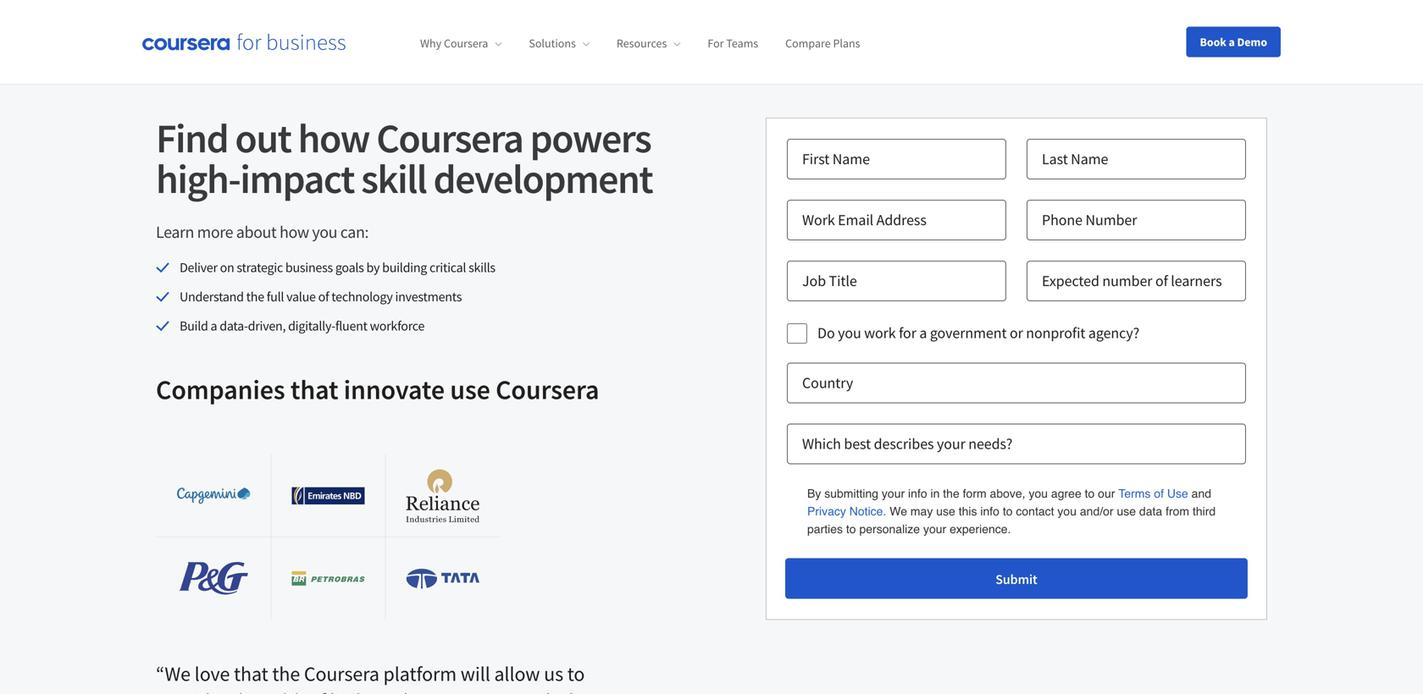Task type: vqa. For each thing, say whether or not it's contained in the screenshot.
you within the We May Use This Info To Contact You And/Or Use Data From Third Parties To Personalize Your Experience.
yes



Task type: describe. For each thing, give the bounding box(es) containing it.
nonprofit
[[1026, 323, 1086, 343]]

strategic
[[237, 259, 283, 276]]

goals
[[335, 259, 364, 276]]

job title
[[802, 272, 857, 291]]

parties
[[807, 523, 843, 536]]

submit
[[996, 571, 1038, 588]]

that inside we love that the coursera platform will allow us to provide a breadth of high quality programs and a learnin
[[234, 662, 268, 687]]

of right "value" at the top left
[[318, 288, 329, 305]]

1 vertical spatial how
[[280, 222, 309, 243]]

describes
[[874, 434, 934, 454]]

workforce
[[370, 318, 425, 334]]

can:
[[340, 222, 369, 243]]

reliance logo image
[[406, 470, 480, 523]]

job
[[802, 272, 826, 291]]

solutions
[[529, 36, 576, 51]]

1 horizontal spatial use
[[936, 505, 955, 518]]

technology
[[331, 288, 393, 305]]

name for last name
[[1071, 150, 1108, 169]]

for teams
[[708, 36, 758, 51]]

by
[[366, 259, 380, 276]]

agency?
[[1089, 323, 1140, 343]]

you inside by submitting your info in the form above, you agree to our terms of use and privacy notice.
[[1029, 487, 1048, 501]]

find out how coursera powers high-impact skill development
[[156, 113, 653, 204]]

Phone Number telephone field
[[1027, 200, 1246, 241]]

government
[[930, 323, 1007, 343]]

do
[[818, 323, 835, 343]]

full
[[267, 288, 284, 305]]

why coursera
[[420, 36, 488, 51]]

skill
[[361, 153, 426, 204]]

why
[[420, 36, 442, 51]]

resources
[[617, 36, 667, 51]]

in
[[931, 487, 940, 501]]

third
[[1193, 505, 1216, 518]]

book a demo button
[[1187, 27, 1281, 57]]

expected number of learners
[[1042, 272, 1222, 291]]

emirates logo image
[[292, 487, 365, 505]]

solutions link
[[529, 36, 590, 51]]

and inside we love that the coursera platform will allow us to provide a breadth of high quality programs and a learnin
[[518, 689, 551, 695]]

a right for
[[919, 323, 927, 343]]

needs?
[[969, 434, 1013, 454]]

investments
[[395, 288, 462, 305]]

we for may
[[890, 505, 907, 518]]

on
[[220, 259, 234, 276]]

will
[[461, 662, 490, 687]]

privacy notice.
[[807, 505, 886, 518]]

we may use this info to contact you and/or use data from third parties to personalize your experience.
[[807, 505, 1216, 536]]

submit button
[[785, 559, 1248, 599]]

the inside we love that the coursera platform will allow us to provide a breadth of high quality programs and a learnin
[[272, 662, 300, 687]]

skills
[[469, 259, 495, 276]]

high
[[330, 689, 367, 695]]

may
[[911, 505, 933, 518]]

out
[[235, 113, 291, 164]]

business
[[285, 259, 333, 276]]

compare
[[785, 36, 831, 51]]

0 horizontal spatial the
[[246, 288, 264, 305]]

info inside we may use this info to contact you and/or use data from third parties to personalize your experience.
[[981, 505, 1000, 518]]

a left data-
[[211, 318, 217, 334]]

of right number
[[1156, 272, 1168, 291]]

1 horizontal spatial to
[[846, 523, 856, 536]]

your inside we may use this info to contact you and/or use data from third parties to personalize your experience.
[[923, 523, 946, 536]]

driven,
[[248, 318, 286, 334]]

which best describes your needs?
[[802, 434, 1013, 454]]

last name
[[1042, 150, 1108, 169]]

building
[[382, 259, 427, 276]]

allow
[[494, 662, 540, 687]]

data-
[[220, 318, 248, 334]]

us
[[544, 662, 563, 687]]

capgemini logo image
[[177, 488, 250, 504]]

a down the us
[[555, 689, 565, 695]]

compare plans
[[785, 36, 860, 51]]

number
[[1102, 272, 1153, 291]]

Job Title text field
[[787, 261, 1006, 302]]

coursera inside we love that the coursera platform will allow us to provide a breadth of high quality programs and a learnin
[[304, 662, 379, 687]]

Work Email Address email field
[[787, 200, 1006, 241]]

0 vertical spatial your
[[937, 434, 966, 454]]

best
[[844, 434, 871, 454]]

digitally-
[[288, 318, 335, 334]]

find
[[156, 113, 228, 164]]

from
[[1166, 505, 1190, 518]]

above,
[[990, 487, 1026, 501]]

programs
[[433, 689, 514, 695]]

2 horizontal spatial to
[[1003, 505, 1013, 518]]

deliver
[[180, 259, 218, 276]]

innovate
[[344, 373, 445, 407]]

deliver on strategic business goals by building critical skills
[[180, 259, 495, 276]]

experience.
[[950, 523, 1011, 536]]

how inside find out how coursera powers high-impact skill development
[[298, 113, 369, 164]]

impact
[[240, 153, 354, 204]]

platform
[[383, 662, 457, 687]]

understand the full value of technology investments
[[180, 288, 462, 305]]

Do you work for a government or nonprofit agency? checkbox
[[787, 324, 807, 344]]

2 horizontal spatial use
[[1117, 505, 1136, 518]]

privacy notice. link
[[807, 503, 886, 520]]



Task type: locate. For each thing, give the bounding box(es) containing it.
we inside we may use this info to contact you and/or use data from third parties to personalize your experience.
[[890, 505, 907, 518]]

1 vertical spatial to
[[846, 523, 856, 536]]

fluent
[[335, 318, 367, 334]]

0 horizontal spatial info
[[908, 487, 927, 501]]

we inside we love that the coursera platform will allow us to provide a breadth of high quality programs and a learnin
[[165, 662, 191, 687]]

compare plans link
[[785, 36, 860, 51]]

p&g logo image
[[179, 563, 248, 596]]

plans
[[833, 36, 860, 51]]

for
[[708, 36, 724, 51]]

we for love
[[165, 662, 191, 687]]

1 horizontal spatial name
[[1071, 150, 1108, 169]]

info
[[908, 487, 927, 501], [981, 505, 1000, 518]]

1 vertical spatial your
[[882, 487, 905, 501]]

petrobras logo image
[[292, 572, 365, 586]]

agree to
[[1051, 487, 1095, 501]]

understand
[[180, 288, 244, 305]]

1 horizontal spatial that
[[290, 373, 338, 407]]

for teams link
[[708, 36, 758, 51]]

1 horizontal spatial the
[[272, 662, 300, 687]]

our
[[1098, 487, 1115, 501]]

name for first name
[[833, 150, 870, 169]]

and down 'allow'
[[518, 689, 551, 695]]

the
[[246, 288, 264, 305], [943, 487, 960, 501], [272, 662, 300, 687]]

build
[[180, 318, 208, 334]]

to inside we love that the coursera platform will allow us to provide a breadth of high quality programs and a learnin
[[567, 662, 585, 687]]

name right the 'last'
[[1071, 150, 1108, 169]]

or
[[1010, 323, 1023, 343]]

we up provide
[[165, 662, 191, 687]]

a right book
[[1229, 34, 1235, 50]]

and up third
[[1192, 487, 1212, 501]]

tata logo image
[[406, 569, 480, 589]]

quality
[[371, 689, 429, 695]]

demo
[[1237, 34, 1267, 50]]

and inside by submitting your info in the form above, you agree to our terms of use and privacy notice.
[[1192, 487, 1212, 501]]

info left in
[[908, 487, 927, 501]]

love
[[195, 662, 230, 687]]

terms of
[[1119, 487, 1164, 501]]

resources link
[[617, 36, 681, 51]]

use right innovate
[[450, 373, 490, 407]]

expected
[[1042, 272, 1100, 291]]

you left "can:"
[[312, 222, 337, 243]]

the left full at the left of the page
[[246, 288, 264, 305]]

companies that innovate use coursera
[[156, 373, 599, 407]]

you inside we may use this info to contact you and/or use data from third parties to personalize your experience.
[[1058, 505, 1077, 518]]

use
[[450, 373, 490, 407], [936, 505, 955, 518], [1117, 505, 1136, 518]]

1 horizontal spatial we
[[890, 505, 907, 518]]

title
[[829, 272, 857, 291]]

that
[[290, 373, 338, 407], [234, 662, 268, 687]]

development
[[433, 153, 653, 204]]

0 vertical spatial info
[[908, 487, 927, 501]]

First Name text field
[[787, 139, 1006, 180]]

your down may
[[923, 523, 946, 536]]

why coursera link
[[420, 36, 502, 51]]

last
[[1042, 150, 1068, 169]]

we love that the coursera platform will allow us to provide a breadth of high quality programs and a learnin
[[156, 662, 643, 695]]

to down privacy notice. "link"
[[846, 523, 856, 536]]

0 horizontal spatial use
[[450, 373, 490, 407]]

you right do
[[838, 323, 861, 343]]

build a data-driven, digitally-fluent workforce
[[180, 318, 425, 334]]

0 vertical spatial and
[[1192, 487, 1212, 501]]

learn
[[156, 222, 194, 243]]

a down love
[[224, 689, 234, 695]]

0 vertical spatial we
[[890, 505, 907, 518]]

2 vertical spatial to
[[567, 662, 585, 687]]

0 horizontal spatial and
[[518, 689, 551, 695]]

by
[[807, 487, 821, 501]]

of left high at the bottom of the page
[[309, 689, 326, 695]]

1 vertical spatial and
[[518, 689, 551, 695]]

1 name from the left
[[833, 150, 870, 169]]

0 horizontal spatial we
[[165, 662, 191, 687]]

companies
[[156, 373, 285, 407]]

work
[[864, 323, 896, 343]]

personalize
[[859, 523, 920, 536]]

learn more about how you can:
[[156, 222, 369, 243]]

a
[[1229, 34, 1235, 50], [211, 318, 217, 334], [919, 323, 927, 343], [224, 689, 234, 695], [555, 689, 565, 695]]

and
[[1192, 487, 1212, 501], [518, 689, 551, 695]]

terms of use link
[[1119, 485, 1188, 503]]

to right the us
[[567, 662, 585, 687]]

this
[[959, 505, 977, 518]]

1 vertical spatial the
[[943, 487, 960, 501]]

critical
[[430, 259, 466, 276]]

0 vertical spatial to
[[1003, 505, 1013, 518]]

0 vertical spatial that
[[290, 373, 338, 407]]

form
[[963, 487, 987, 501]]

email
[[838, 211, 874, 230]]

your inside by submitting your info in the form above, you agree to our terms of use and privacy notice.
[[882, 487, 905, 501]]

by submitting your info in the form above, you agree to our terms of use and privacy notice.
[[807, 487, 1215, 518]]

how right out
[[298, 113, 369, 164]]

high-
[[156, 153, 240, 204]]

0 vertical spatial how
[[298, 113, 369, 164]]

use down terms of in the bottom right of the page
[[1117, 505, 1136, 518]]

2 vertical spatial your
[[923, 523, 946, 536]]

to down above,
[[1003, 505, 1013, 518]]

how
[[298, 113, 369, 164], [280, 222, 309, 243]]

submitting
[[825, 487, 879, 501]]

0 horizontal spatial name
[[833, 150, 870, 169]]

coursera inside find out how coursera powers high-impact skill development
[[376, 113, 523, 164]]

0 vertical spatial the
[[246, 288, 264, 305]]

info inside by submitting your info in the form above, you agree to our terms of use and privacy notice.
[[908, 487, 927, 501]]

1 vertical spatial we
[[165, 662, 191, 687]]

phone
[[1042, 211, 1083, 230]]

2 vertical spatial the
[[272, 662, 300, 687]]

1 horizontal spatial info
[[981, 505, 1000, 518]]

for
[[899, 323, 917, 343]]

your up personalize
[[882, 487, 905, 501]]

more
[[197, 222, 233, 243]]

work
[[802, 211, 835, 230]]

we
[[890, 505, 907, 518], [165, 662, 191, 687]]

phone number
[[1042, 211, 1137, 230]]

use
[[1167, 487, 1188, 501]]

address
[[877, 211, 927, 230]]

0 horizontal spatial that
[[234, 662, 268, 687]]

Last Name text field
[[1027, 139, 1246, 180]]

to
[[1003, 505, 1013, 518], [846, 523, 856, 536], [567, 662, 585, 687]]

learners
[[1171, 272, 1222, 291]]

that up the breadth
[[234, 662, 268, 687]]

a inside button
[[1229, 34, 1235, 50]]

your
[[937, 434, 966, 454], [882, 487, 905, 501], [923, 523, 946, 536]]

2 name from the left
[[1071, 150, 1108, 169]]

0 horizontal spatial to
[[567, 662, 585, 687]]

coursera
[[444, 36, 488, 51], [376, 113, 523, 164], [496, 373, 599, 407], [304, 662, 379, 687]]

book
[[1200, 34, 1227, 50]]

2 horizontal spatial the
[[943, 487, 960, 501]]

name right first
[[833, 150, 870, 169]]

the inside by submitting your info in the form above, you agree to our terms of use and privacy notice.
[[943, 487, 960, 501]]

and/or
[[1080, 505, 1114, 518]]

of inside we love that the coursera platform will allow us to provide a breadth of high quality programs and a learnin
[[309, 689, 326, 695]]

you up contact
[[1029, 487, 1048, 501]]

you down 'agree to'
[[1058, 505, 1077, 518]]

first name
[[802, 150, 870, 169]]

work email address
[[802, 211, 927, 230]]

the up the breadth
[[272, 662, 300, 687]]

that down digitally-
[[290, 373, 338, 407]]

we up personalize
[[890, 505, 907, 518]]

teams
[[726, 36, 758, 51]]

how right about
[[280, 222, 309, 243]]

do you work for a government or nonprofit agency?
[[818, 323, 1140, 343]]

data
[[1139, 505, 1163, 518]]

1 horizontal spatial and
[[1192, 487, 1212, 501]]

1 vertical spatial info
[[981, 505, 1000, 518]]

info up the experience.
[[981, 505, 1000, 518]]

first
[[802, 150, 830, 169]]

book a demo
[[1200, 34, 1267, 50]]

use down in
[[936, 505, 955, 518]]

1 vertical spatial that
[[234, 662, 268, 687]]

coursera for business image
[[142, 33, 346, 51]]

name
[[833, 150, 870, 169], [1071, 150, 1108, 169]]

the right in
[[943, 487, 960, 501]]

your left needs?
[[937, 434, 966, 454]]



